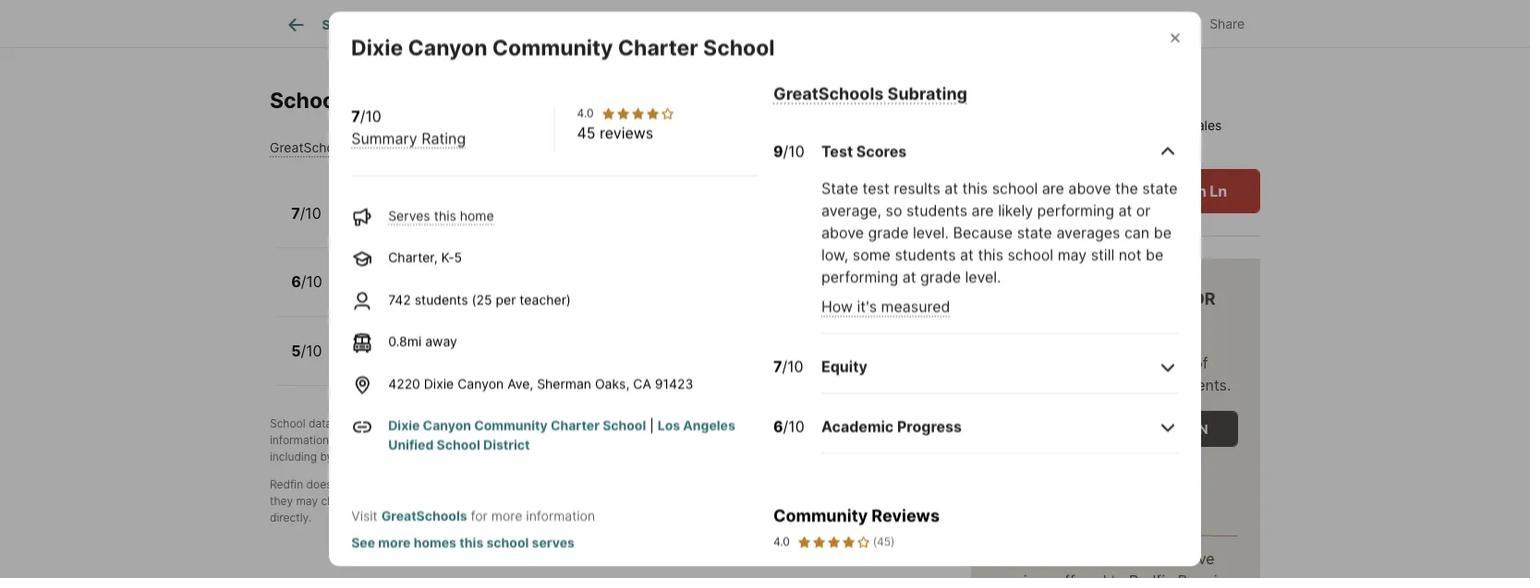 Task type: describe. For each thing, give the bounding box(es) containing it.
0 horizontal spatial or
[[402, 479, 412, 492]]

0 vertical spatial above
[[1069, 179, 1111, 197]]

desired
[[759, 434, 798, 448]]

community for dixie canyon community charter school charter, k-5 • serves this home • 0.8mi
[[441, 197, 525, 215]]

contact
[[768, 495, 807, 509]]

2 vertical spatial students
[[415, 292, 468, 307]]

facts for public facts
[[791, 17, 824, 33]]

tab list containing search
[[270, 0, 936, 47]]

• left 1.7mi
[[542, 286, 549, 302]]

greatschools inside , a nonprofit organization. redfin recommends buyers and renters use greatschools information and ratings as a
[[851, 418, 922, 431]]

1 horizontal spatial a
[[489, 418, 495, 431]]

and inside school service boundaries are intended to be used as a reference only; they may change and are not
[[363, 495, 383, 509]]

school inside "first step, and conduct their own investigation to determine their desired schools or school districts, including by contacting and visiting the schools themselves."
[[859, 434, 893, 448]]

0 horizontal spatial 4.0
[[577, 106, 594, 120]]

• up 4220 dixie canyon ave, sherman oaks, ca 91423
[[539, 355, 547, 371]]

los
[[658, 418, 680, 434]]

school right verify
[[620, 495, 654, 509]]

conduct
[[494, 434, 537, 448]]

are down endorse
[[386, 495, 402, 509]]

serves inside dixie canyon community charter school charter, k-5 • serves this home • 0.8mi
[[432, 217, 474, 233]]

provided
[[347, 418, 393, 431]]

0 vertical spatial students
[[907, 202, 968, 220]]

2 vertical spatial 7
[[774, 358, 782, 376]]

louis d. armstrong middle school charter, 6-8 • serves this home • 1.7mi
[[343, 266, 587, 302]]

this inside dixie canyon community charter school charter, k-5 • serves this home • 0.8mi
[[477, 217, 500, 233]]

information inside dixie canyon community charter school dialog
[[526, 508, 595, 524]]

ln
[[1210, 182, 1228, 200]]

community for dixie canyon community charter school
[[492, 34, 613, 60]]

6 /10 inside dixie canyon community charter school dialog
[[774, 418, 805, 436]]

the inside "first step, and conduct their own investigation to determine their desired schools or school districts, including by contacting and visiting the schools themselves."
[[458, 451, 475, 464]]

to
[[571, 495, 584, 509]]

scores
[[857, 142, 907, 160]]

• up teacher)
[[541, 217, 548, 233]]

and inside track this home's value and nearby sales activity
[[1118, 117, 1141, 133]]

1 vertical spatial students
[[895, 246, 956, 264]]

reviews
[[872, 506, 940, 526]]

guaranteed
[[426, 495, 486, 509]]

at right results
[[945, 179, 959, 197]]

rating inside 7 /10 summary rating
[[422, 129, 466, 147]]

endorse
[[356, 479, 398, 492]]

per
[[496, 292, 516, 307]]

school down for
[[487, 535, 529, 551]]

0 horizontal spatial 6
[[291, 274, 301, 292]]

greatschools subrating link
[[774, 83, 968, 103]]

learn more
[[994, 550, 1075, 568]]

school up likely
[[992, 179, 1038, 197]]

5 inside dixie canyon community charter school dialog
[[454, 250, 462, 265]]

charter, for d.
[[343, 286, 392, 302]]

enrollment
[[657, 495, 713, 509]]

• up charter, k-5
[[421, 217, 428, 233]]

0 vertical spatial grade
[[868, 224, 909, 242]]

1 vertical spatial schools
[[478, 451, 518, 464]]

school inside ulysses s. grant senior high school public, 9-12 • serves this home • 2.9mi
[[552, 335, 602, 353]]

so
[[886, 202, 903, 220]]

activity
[[971, 137, 1016, 152]]

home inside dixie canyon community charter school charter, k-5 • serves this home • 0.8mi
[[503, 217, 537, 233]]

not inside state test results at this school are above the state average, so students are likely performing at or above grade level.  because state averages can be low, some students at this school may still not be performing at grade level.
[[1119, 246, 1142, 264]]

0 horizontal spatial rating 4.0 out of 5 element
[[601, 106, 675, 121]]

home
[[1037, 288, 1087, 308]]

/10 left use
[[783, 418, 805, 436]]

schools inside "tab"
[[855, 17, 906, 33]]

7 inside 7 /10 summary rating
[[351, 107, 360, 125]]

overview tab
[[382, 3, 470, 47]]

test
[[863, 179, 890, 197]]

91423
[[655, 376, 694, 391]]

charter, k-5
[[388, 250, 462, 265]]

school left data
[[270, 418, 306, 431]]

canyon for dixie canyon community charter school charter, k-5 • serves this home • 0.8mi
[[383, 197, 438, 215]]

nearby
[[1145, 117, 1187, 133]]

redfin
[[994, 309, 1053, 329]]

this inside track this home's value and nearby sales activity
[[1009, 117, 1031, 133]]

including
[[270, 451, 317, 464]]

&
[[643, 17, 651, 33]]

armstrong
[[403, 266, 481, 284]]

d.
[[385, 266, 399, 284]]

average,
[[822, 202, 882, 220]]

this down visit greatschools for more information
[[460, 535, 484, 551]]

/10 left louis
[[301, 274, 322, 292]]

2.9mi
[[550, 355, 584, 371]]

exclusive
[[1151, 550, 1215, 568]]

determine
[[676, 434, 729, 448]]

0 horizontal spatial 7
[[291, 205, 300, 223]]

redfin's
[[1085, 376, 1141, 394]]

track
[[971, 117, 1005, 133]]

more for see more homes this school serves
[[378, 535, 411, 551]]

unified
[[388, 437, 434, 453]]

are right i
[[1042, 179, 1065, 197]]

angeles
[[683, 418, 736, 434]]

ratings
[[355, 434, 391, 448]]

by inside "first step, and conduct their own investigation to determine their desired schools or school districts, including by contacting and visiting the schools themselves."
[[320, 451, 333, 464]]

0 horizontal spatial schools
[[270, 88, 353, 114]]

0 horizontal spatial not
[[335, 479, 353, 492]]

1 horizontal spatial more
[[491, 508, 523, 524]]

this down because
[[978, 246, 1004, 264]]

investigation
[[593, 434, 659, 448]]

dixie for dixie canyon community charter school |
[[388, 418, 420, 434]]

school down likely
[[1008, 246, 1054, 264]]

consultation
[[1108, 421, 1209, 437]]

canyon for dixie canyon community charter school |
[[423, 418, 471, 434]]

summary rating link
[[351, 129, 466, 147]]

and up redfin does not endorse or guarantee this information.
[[395, 451, 415, 464]]

contacting
[[336, 451, 392, 464]]

reviews
[[600, 123, 654, 141]]

services
[[994, 572, 1052, 579]]

to inside about the exclusive services offered to redfin premie
[[1111, 572, 1125, 579]]

state
[[822, 179, 859, 197]]

guaranteed to be accurate. to verify school enrollment eligibility, contact the school district directly.
[[270, 495, 905, 525]]

6 inside dixie canyon community charter school dialog
[[774, 418, 783, 436]]

first
[[419, 434, 439, 448]]

home inside ulysses s. grant senior high school public, 9-12 • serves this home • 2.9mi
[[502, 355, 536, 371]]

edit facts button
[[1044, 4, 1161, 42]]

dixie for dixie canyon community charter school charter, k-5 • serves this home • 0.8mi
[[343, 197, 379, 215]]

and down the is
[[332, 434, 352, 448]]

this left i
[[963, 179, 988, 197]]

public facts
[[750, 17, 824, 33]]

averages
[[1057, 224, 1121, 242]]

the inside about the exclusive services offered to redfin premie
[[1124, 550, 1147, 568]]

or inside state test results at this school are above the state average, so students are likely performing at or above grade level.  because state averages can be low, some students at this school may still not be performing at grade level.
[[1137, 202, 1151, 220]]

edit facts
[[1086, 16, 1145, 32]]

be inside 'guaranteed to be accurate. to verify school enrollment eligibility, contact the school district directly.'
[[503, 495, 516, 509]]

dixie canyon community charter school
[[351, 34, 775, 60]]

used
[[801, 479, 826, 492]]

overview
[[397, 17, 455, 33]]

home inside louis d. armstrong middle school charter, 6-8 • serves this home • 1.7mi
[[504, 286, 538, 302]]

and up desired
[[766, 418, 786, 431]]

5 /10
[[291, 343, 322, 361]]

0.8mi inside dixie canyon community charter school charter, k-5 • serves this home • 0.8mi
[[552, 217, 585, 233]]

summary inside 7 /10 summary rating
[[351, 129, 417, 147]]

use
[[829, 418, 848, 431]]

k- inside dixie canyon community charter school dialog
[[441, 250, 454, 265]]

and down ,
[[472, 434, 491, 448]]

at up measured
[[903, 268, 917, 286]]

1 horizontal spatial schools
[[801, 434, 842, 448]]

facts for edit facts
[[1112, 16, 1145, 32]]

how it's measured link
[[822, 298, 951, 316]]

property details
[[485, 17, 583, 33]]

oaks,
[[595, 376, 630, 391]]

0.8mi inside dixie canyon community charter school dialog
[[388, 334, 422, 349]]

they
[[270, 495, 293, 509]]

this inside ulysses s. grant senior high school public, 9-12 • serves this home • 2.9mi
[[476, 355, 498, 371]]

can
[[1125, 224, 1150, 242]]

benedict
[[1085, 182, 1149, 200]]

(45)
[[873, 535, 895, 549]]

1 their from the left
[[540, 434, 564, 448]]

/10 left test
[[783, 142, 805, 160]]

for
[[471, 508, 488, 524]]

this
[[994, 288, 1033, 308]]

greatschools summary rating link
[[270, 140, 456, 156]]

1 vertical spatial redfin
[[270, 479, 303, 492]]

value
[[1082, 117, 1115, 133]]

be inside school service boundaries are intended to be used as a reference only; they may change and are not
[[784, 479, 797, 492]]

school inside dixie canyon community charter school charter, k-5 • serves this home • 0.8mi
[[588, 197, 638, 215]]

ulysses s. grant senior high school public, 9-12 • serves this home • 2.9mi
[[343, 335, 602, 371]]

does
[[307, 479, 332, 492]]

recommends
[[656, 418, 724, 431]]

1 vertical spatial level.
[[965, 268, 1002, 286]]

k- inside dixie canyon community charter school charter, k-5 • serves this home • 0.8mi
[[396, 217, 409, 233]]

verify
[[587, 495, 617, 509]]

1 horizontal spatial performing
[[1038, 202, 1115, 220]]

data
[[309, 418, 332, 431]]

charter, inside dixie canyon community charter school dialog
[[388, 250, 438, 265]]

canyon down ulysses s. grant senior high school public, 9-12 • serves this home • 2.9mi
[[458, 376, 504, 391]]

serves inside dixie canyon community charter school dialog
[[388, 208, 430, 223]]

9-
[[387, 355, 401, 371]]

service inside school service boundaries are intended to be used as a reference only; they may change and are not
[[598, 479, 636, 492]]

this up 'guaranteed'
[[472, 479, 491, 492]]

how it's measured
[[822, 298, 951, 316]]

own inside "first step, and conduct their own investigation to determine their desired schools or school districts, including by contacting and visiting the schools themselves."
[[568, 434, 589, 448]]

,
[[482, 418, 486, 431]]

district
[[868, 495, 905, 509]]

/10 left equity
[[782, 358, 804, 376]]

property details tab
[[470, 3, 598, 47]]

likely
[[998, 202, 1033, 220]]

dixie canyon community charter school element
[[351, 12, 797, 60]]

from
[[1049, 376, 1081, 394]]

community for dixie canyon community charter school |
[[474, 418, 548, 434]]

1.7mi
[[553, 286, 584, 302]]



Task type: locate. For each thing, give the bounding box(es) containing it.
sale
[[613, 17, 639, 33]]

0 horizontal spatial 7 /10
[[291, 205, 321, 223]]

dixie for dixie canyon community charter school
[[351, 34, 403, 60]]

above up low,
[[822, 224, 864, 242]]

change
[[321, 495, 360, 509]]

performing down some
[[822, 268, 899, 286]]

2 vertical spatial 5
[[291, 343, 301, 361]]

2 horizontal spatial a
[[844, 479, 851, 492]]

1 vertical spatial charter
[[529, 197, 585, 215]]

0 vertical spatial charter,
[[343, 217, 392, 233]]

redfin inside about the exclusive services offered to redfin premie
[[1129, 572, 1174, 579]]

canyon inside dixie canyon community charter school charter, k-5 • serves this home • 0.8mi
[[383, 197, 438, 215]]

0 vertical spatial a
[[489, 418, 495, 431]]

5 left public,
[[291, 343, 301, 361]]

1 vertical spatial grade
[[921, 268, 961, 286]]

1 vertical spatial not
[[335, 479, 353, 492]]

1 vertical spatial 7 /10
[[774, 358, 804, 376]]

away
[[425, 334, 457, 349]]

home down middle at the left top of page
[[504, 286, 538, 302]]

charter for dixie canyon community charter school
[[618, 34, 699, 60]]

performing
[[1038, 202, 1115, 220], [822, 268, 899, 286]]

0 horizontal spatial own
[[568, 434, 589, 448]]

test scores button
[[822, 126, 1179, 177]]

0 vertical spatial 7
[[351, 107, 360, 125]]

1 vertical spatial own
[[568, 434, 589, 448]]

schedule a consultation button
[[994, 411, 1239, 447]]

1 horizontal spatial schools
[[855, 17, 906, 33]]

1 vertical spatial performing
[[822, 268, 899, 286]]

1 horizontal spatial facts
[[1112, 16, 1145, 32]]

5 up armstrong
[[454, 250, 462, 265]]

0 vertical spatial may
[[1058, 246, 1087, 264]]

1 horizontal spatial own
[[1012, 182, 1042, 200]]

school service boundaries are intended to be used as a reference only; they may change and are not
[[270, 479, 932, 509]]

or right endorse
[[402, 479, 412, 492]]

0 vertical spatial state
[[1143, 179, 1178, 197]]

0 vertical spatial charter
[[618, 34, 699, 60]]

charter, for canyon
[[343, 217, 392, 233]]

organization.
[[549, 418, 617, 431]]

1 vertical spatial as
[[829, 479, 841, 492]]

6 /10
[[291, 274, 322, 292], [774, 418, 805, 436]]

school down the 45 reviews
[[588, 197, 638, 215]]

only;
[[907, 479, 932, 492]]

be
[[1154, 224, 1172, 242], [1146, 246, 1164, 264], [784, 479, 797, 492], [503, 495, 516, 509]]

state down likely
[[1017, 224, 1053, 242]]

k- up charter, k-5
[[396, 217, 409, 233]]

equity
[[822, 358, 868, 376]]

canyon
[[408, 34, 488, 60], [1152, 182, 1207, 200], [383, 197, 438, 215], [458, 376, 504, 391], [423, 418, 471, 434]]

0 horizontal spatial k-
[[396, 217, 409, 233]]

search link
[[285, 14, 367, 36]]

home up charter, k-5
[[460, 208, 494, 223]]

this down middle at the left top of page
[[478, 286, 501, 302]]

0 horizontal spatial 0.8mi
[[388, 334, 422, 349]]

students up measured
[[895, 246, 956, 264]]

5 inside dixie canyon community charter school charter, k-5 • serves this home • 0.8mi
[[409, 217, 417, 233]]

charter inside 'element'
[[618, 34, 699, 60]]

results
[[894, 179, 941, 197]]

4220 dixie canyon ave, sherman oaks, ca 91423
[[388, 376, 694, 391]]

0 horizontal spatial information
[[270, 434, 329, 448]]

ave,
[[508, 376, 534, 391]]

nonprofit
[[498, 418, 546, 431]]

1 horizontal spatial 6 /10
[[774, 418, 805, 436]]

homes
[[414, 535, 457, 551]]

0 horizontal spatial 5
[[291, 343, 301, 361]]

6 left renters
[[774, 418, 783, 436]]

1 vertical spatial above
[[822, 224, 864, 242]]

rating 4.0 out of 5 element down community reviews
[[797, 534, 871, 550]]

charter, inside louis d. armstrong middle school charter, 6-8 • serves this home • 1.7mi
[[343, 286, 392, 302]]

1 horizontal spatial rating 4.0 out of 5 element
[[797, 534, 871, 550]]

dixie canyon community charter school charter, k-5 • serves this home • 0.8mi
[[343, 197, 638, 233]]

school up 2.9mi
[[552, 335, 602, 353]]

6 left louis
[[291, 274, 301, 292]]

k- up armstrong
[[441, 250, 454, 265]]

i
[[1005, 182, 1009, 200]]

/10 left public,
[[301, 343, 322, 361]]

• right 12
[[419, 355, 426, 371]]

equity button
[[822, 341, 1179, 394]]

0 horizontal spatial level.
[[913, 224, 949, 242]]

or inside "first step, and conduct their own investigation to determine their desired schools or school districts, including by contacting and visiting the schools themselves."
[[845, 434, 856, 448]]

sherman
[[537, 376, 592, 391]]

1 vertical spatial 0.8mi
[[388, 334, 422, 349]]

ulysses
[[343, 335, 400, 353]]

or down use
[[845, 434, 856, 448]]

the up can
[[1116, 179, 1138, 197]]

be right can
[[1154, 224, 1172, 242]]

buyers
[[727, 418, 763, 431]]

schedule
[[1024, 421, 1093, 437]]

canyon inside button
[[1152, 182, 1207, 200]]

0 horizontal spatial more
[[378, 535, 411, 551]]

7 /10 inside dixie canyon community charter school dialog
[[774, 358, 804, 376]]

visit
[[351, 508, 378, 524]]

a right ,
[[489, 418, 495, 431]]

students down armstrong
[[415, 292, 468, 307]]

1 horizontal spatial or
[[845, 434, 856, 448]]

los angeles unified school district
[[388, 418, 736, 453]]

community down used
[[774, 506, 868, 526]]

0 vertical spatial 4.0
[[577, 106, 594, 120]]

property
[[485, 17, 538, 33]]

redfin does not endorse or guarantee this information.
[[270, 479, 556, 492]]

1 horizontal spatial information
[[526, 508, 595, 524]]

still
[[1091, 246, 1115, 264]]

0 vertical spatial level.
[[913, 224, 949, 242]]

canyon left ln
[[1152, 182, 1207, 200]]

schools up greatschools subrating
[[855, 17, 906, 33]]

about the exclusive services offered to redfin premie
[[994, 550, 1232, 579]]

school
[[703, 34, 775, 60], [588, 197, 638, 215], [537, 266, 587, 284], [552, 335, 602, 353], [270, 418, 306, 431], [603, 418, 646, 434], [437, 437, 480, 453], [560, 479, 595, 492]]

0 horizontal spatial 6 /10
[[291, 274, 322, 292]]

may inside school service boundaries are intended to be used as a reference only; they may change and are not
[[296, 495, 318, 509]]

service inside experience the highest level of service from redfin's best agents.
[[994, 376, 1044, 394]]

1 vertical spatial state
[[1017, 224, 1053, 242]]

favorite
[[972, 16, 1021, 32]]

1 horizontal spatial their
[[732, 434, 756, 448]]

dixie right 4220
[[424, 376, 454, 391]]

academic progress
[[822, 418, 962, 436]]

canyon for dixie canyon community charter school
[[408, 34, 488, 60]]

to inside school service boundaries are intended to be used as a reference only; they may change and are not
[[770, 479, 781, 492]]

0 horizontal spatial by
[[320, 451, 333, 464]]

dixie down greatschools summary rating link
[[343, 197, 379, 215]]

are up because
[[972, 202, 994, 220]]

1 horizontal spatial 0.8mi
[[552, 217, 585, 233]]

dixie inside 'element'
[[351, 34, 403, 60]]

7 /10 down "greatschools summary rating"
[[291, 205, 321, 223]]

tax
[[655, 17, 674, 33]]

|
[[650, 418, 654, 434]]

tab list
[[270, 0, 936, 47]]

1 horizontal spatial redfin
[[620, 418, 653, 431]]

serves inside ulysses s. grant senior high school public, 9-12 • serves this home • 2.9mi
[[430, 355, 472, 371]]

1 horizontal spatial level.
[[965, 268, 1002, 286]]

charter
[[618, 34, 699, 60], [529, 197, 585, 215], [551, 418, 600, 434]]

may inside state test results at this school are above the state average, so students are likely performing at or above grade level.  because state averages can be low, some students at this school may still not be performing at grade level.
[[1058, 246, 1087, 264]]

0 horizontal spatial grade
[[868, 224, 909, 242]]

redfin up they
[[270, 479, 303, 492]]

2 vertical spatial not
[[405, 495, 423, 509]]

0 vertical spatial 6 /10
[[291, 274, 322, 292]]

agents.
[[1180, 376, 1231, 394]]

1 vertical spatial 7
[[291, 205, 300, 223]]

not down can
[[1119, 246, 1142, 264]]

2 horizontal spatial or
[[1137, 202, 1151, 220]]

community inside dixie canyon community charter school charter, k-5 • serves this home • 0.8mi
[[441, 197, 525, 215]]

not
[[1119, 246, 1142, 264], [335, 479, 353, 492], [405, 495, 423, 509]]

as inside , a nonprofit organization. redfin recommends buyers and renters use greatschools information and ratings as a
[[394, 434, 406, 448]]

are
[[1042, 179, 1065, 197], [972, 202, 994, 220], [701, 479, 718, 492], [386, 495, 402, 509]]

how
[[822, 298, 853, 316]]

redfin up the investigation
[[620, 418, 653, 431]]

0 horizontal spatial redfin
[[270, 479, 303, 492]]

school up the investigation
[[603, 418, 646, 434]]

learn
[[994, 550, 1035, 568]]

charter inside dixie canyon community charter school charter, k-5 • serves this home • 0.8mi
[[529, 197, 585, 215]]

schools up greatschools summary rating link
[[270, 88, 353, 114]]

not inside school service boundaries are intended to be used as a reference only; they may change and are not
[[405, 495, 423, 509]]

schools down conduct
[[478, 451, 518, 464]]

more for learn more
[[1038, 550, 1075, 568]]

2 horizontal spatial not
[[1119, 246, 1142, 264]]

at down because
[[960, 246, 974, 264]]

share button
[[1169, 4, 1261, 42]]

serves this home
[[388, 208, 494, 223]]

facts inside button
[[1112, 16, 1145, 32]]

dixie canyon community charter school link
[[388, 418, 646, 434]]

1 horizontal spatial by
[[396, 418, 409, 431]]

charter, inside dixie canyon community charter school charter, k-5 • serves this home • 0.8mi
[[343, 217, 392, 233]]

charter down tax
[[618, 34, 699, 60]]

own inside button
[[1012, 182, 1042, 200]]

more up offered
[[1038, 550, 1075, 568]]

0 vertical spatial performing
[[1038, 202, 1115, 220]]

charter, up louis
[[343, 217, 392, 233]]

0 vertical spatial 0.8mi
[[552, 217, 585, 233]]

level. down results
[[913, 224, 949, 242]]

2 their from the left
[[732, 434, 756, 448]]

1 horizontal spatial grade
[[921, 268, 961, 286]]

0 vertical spatial redfin
[[620, 418, 653, 431]]

as right the ratings
[[394, 434, 406, 448]]

serves
[[388, 208, 430, 223], [432, 217, 474, 233], [433, 286, 475, 302], [430, 355, 472, 371]]

home inside dixie canyon community charter school dialog
[[460, 208, 494, 223]]

0.8mi
[[552, 217, 585, 233], [388, 334, 422, 349]]

community down details
[[492, 34, 613, 60]]

canyon inside 'element'
[[408, 34, 488, 60]]

this inside louis d. armstrong middle school charter, 6-8 • serves this home • 1.7mi
[[478, 286, 501, 302]]

/10 inside 7 /10 summary rating
[[360, 107, 382, 125]]

more
[[491, 508, 523, 524], [378, 535, 411, 551], [1038, 550, 1075, 568]]

about
[[1079, 550, 1120, 568]]

serves inside louis d. armstrong middle school charter, 6-8 • serves this home • 1.7mi
[[433, 286, 475, 302]]

home's
[[1035, 117, 1079, 133]]

charter down 45
[[529, 197, 585, 215]]

0 horizontal spatial a
[[409, 434, 416, 448]]

dixie up unified
[[388, 418, 420, 434]]

best
[[1145, 376, 1176, 394]]

4.0 up 45
[[577, 106, 594, 120]]

and right value at the top of page
[[1118, 117, 1141, 133]]

redfin inside , a nonprofit organization. redfin recommends buyers and renters use greatschools information and ratings as a
[[620, 418, 653, 431]]

sale & tax history tab
[[598, 3, 735, 47]]

canyon down "overview"
[[408, 34, 488, 60]]

0 vertical spatial by
[[396, 418, 409, 431]]

information
[[270, 434, 329, 448], [526, 508, 595, 524]]

home up middle at the left top of page
[[503, 217, 537, 233]]

a inside school service boundaries are intended to be used as a reference only; they may change and are not
[[844, 479, 851, 492]]

0 vertical spatial 5
[[409, 217, 417, 233]]

742
[[388, 292, 411, 307]]

or up can
[[1137, 202, 1151, 220]]

serves
[[532, 535, 575, 551]]

6 /10 left louis
[[291, 274, 322, 292]]

1 horizontal spatial not
[[405, 495, 423, 509]]

school data is provided by greatschools
[[270, 418, 482, 431]]

grade down so
[[868, 224, 909, 242]]

charter for dixie canyon community charter school charter, k-5 • serves this home • 0.8mi
[[529, 197, 585, 215]]

own down organization.
[[568, 434, 589, 448]]

community inside 'element'
[[492, 34, 613, 60]]

1 horizontal spatial 6
[[774, 418, 783, 436]]

45 reviews
[[577, 123, 654, 141]]

6 /10 right buyers
[[774, 418, 805, 436]]

dixie down the search
[[351, 34, 403, 60]]

are up the enrollment
[[701, 479, 718, 492]]

is
[[335, 418, 344, 431]]

level.
[[913, 224, 949, 242], [965, 268, 1002, 286]]

to inside "first step, and conduct their own investigation to determine their desired schools or school districts, including by contacting and visiting the schools themselves."
[[662, 434, 673, 448]]

district
[[483, 437, 530, 453]]

1 vertical spatial 5
[[454, 250, 462, 265]]

school up to
[[560, 479, 595, 492]]

details
[[542, 17, 583, 33]]

to inside 'guaranteed to be accurate. to verify school enrollment eligibility, contact the school district directly.'
[[489, 495, 500, 509]]

above up averages
[[1069, 179, 1111, 197]]

information up serves
[[526, 508, 595, 524]]

rating 4.0 out of 5 element up reviews
[[601, 106, 675, 121]]

the
[[1116, 179, 1138, 197], [1075, 354, 1098, 372], [458, 451, 475, 464], [811, 495, 828, 509], [1124, 550, 1147, 568]]

measured
[[881, 298, 951, 316]]

this home qualifies for redfin premier
[[994, 288, 1216, 329]]

• right 8
[[422, 286, 429, 302]]

5 up charter, k-5
[[409, 217, 417, 233]]

at down benedict
[[1119, 202, 1132, 220]]

rating 4.0 out of 5 element
[[601, 106, 675, 121], [797, 534, 871, 550]]

information inside , a nonprofit organization. redfin recommends buyers and renters use greatschools information and ratings as a
[[270, 434, 329, 448]]

1 vertical spatial schools
[[270, 88, 353, 114]]

0 vertical spatial or
[[1137, 202, 1151, 220]]

school inside school service boundaries are intended to be used as a reference only; they may change and are not
[[560, 479, 595, 492]]

0 vertical spatial 7 /10
[[291, 205, 321, 223]]

the inside experience the highest level of service from redfin's best agents.
[[1075, 354, 1098, 372]]

performing down 3747
[[1038, 202, 1115, 220]]

state
[[1143, 179, 1178, 197], [1017, 224, 1053, 242]]

0 vertical spatial information
[[270, 434, 329, 448]]

dixie canyon community charter school dialog
[[329, 12, 1202, 579]]

see more homes this school serves
[[351, 535, 575, 551]]

0 vertical spatial k-
[[396, 217, 409, 233]]

0.8mi up 12
[[388, 334, 422, 349]]

a
[[489, 418, 495, 431], [409, 434, 416, 448], [844, 479, 851, 492]]

1 vertical spatial 4.0
[[774, 535, 790, 549]]

1 vertical spatial by
[[320, 451, 333, 464]]

school down reference
[[831, 495, 865, 509]]

0 horizontal spatial above
[[822, 224, 864, 242]]

1 vertical spatial information
[[526, 508, 595, 524]]

2 vertical spatial a
[[844, 479, 851, 492]]

school inside 'element'
[[703, 34, 775, 60]]

dixie inside dixie canyon community charter school charter, k-5 • serves this home • 0.8mi
[[343, 197, 379, 215]]

track this home's value and nearby sales activity
[[971, 117, 1222, 152]]

facts inside tab
[[791, 17, 824, 33]]

facts
[[1112, 16, 1145, 32], [791, 17, 824, 33]]

1 horizontal spatial 7
[[351, 107, 360, 125]]

this up charter, k-5
[[434, 208, 456, 223]]

the inside 'guaranteed to be accurate. to verify school enrollment eligibility, contact the school district directly.'
[[811, 495, 828, 509]]

the down step,
[[458, 451, 475, 464]]

students down results
[[907, 202, 968, 220]]

charter up "first step, and conduct their own investigation to determine their desired schools or school districts, including by contacting and visiting the schools themselves."
[[551, 418, 600, 434]]

school inside louis d. armstrong middle school charter, 6-8 • serves this home • 1.7mi
[[537, 266, 587, 284]]

schools tab
[[840, 3, 921, 47]]

0 vertical spatial as
[[394, 434, 406, 448]]

as right used
[[829, 479, 841, 492]]

charter for dixie canyon community charter school |
[[551, 418, 600, 434]]

community up middle at the left top of page
[[441, 197, 525, 215]]

academic progress button
[[822, 401, 1179, 454]]

be down can
[[1146, 246, 1164, 264]]

charter, down louis
[[343, 286, 392, 302]]

school inside los angeles unified school district
[[437, 437, 480, 453]]

not down redfin does not endorse or guarantee this information.
[[405, 495, 423, 509]]

progress
[[897, 418, 962, 436]]

1 vertical spatial rating 4.0 out of 5 element
[[797, 534, 871, 550]]

0 horizontal spatial their
[[540, 434, 564, 448]]

0 vertical spatial service
[[994, 376, 1044, 394]]

742 students (25 per teacher)
[[388, 292, 571, 307]]

0 horizontal spatial as
[[394, 434, 406, 448]]

state test results at this school are above the state average, so students are likely performing at or above grade level.  because state averages can be low, some students at this school may still not be performing at grade level.
[[822, 179, 1178, 286]]

be up contact
[[784, 479, 797, 492]]

accurate.
[[519, 495, 568, 509]]

0 horizontal spatial performing
[[822, 268, 899, 286]]

0.8mi up 1.7mi
[[552, 217, 585, 233]]

highest
[[1102, 354, 1154, 372]]

may down averages
[[1058, 246, 1087, 264]]

their
[[540, 434, 564, 448], [732, 434, 756, 448]]

1 vertical spatial 6
[[774, 418, 783, 436]]

home up ave,
[[502, 355, 536, 371]]

1 vertical spatial service
[[598, 479, 636, 492]]

greatschools link
[[381, 508, 467, 524]]

2 vertical spatial charter
[[551, 418, 600, 434]]

above
[[1069, 179, 1111, 197], [822, 224, 864, 242]]

because
[[953, 224, 1013, 242]]

1 horizontal spatial 7 /10
[[774, 358, 804, 376]]

state up can
[[1143, 179, 1178, 197]]

1 vertical spatial or
[[845, 434, 856, 448]]

greatschools subrating
[[774, 83, 968, 103]]

search
[[322, 17, 367, 33]]

this down senior at left
[[476, 355, 498, 371]]

the inside state test results at this school are above the state average, so students are likely performing at or above grade level.  because state averages can be low, some students at this school may still not be performing at grade level.
[[1116, 179, 1138, 197]]

1 horizontal spatial service
[[994, 376, 1044, 394]]

for
[[1182, 288, 1216, 308]]

schools down renters
[[801, 434, 842, 448]]

0 vertical spatial own
[[1012, 182, 1042, 200]]

los angeles unified school district link
[[388, 418, 736, 453]]

9 /10
[[774, 142, 805, 160]]

school down public
[[703, 34, 775, 60]]

more right for
[[491, 508, 523, 524]]

public facts tab
[[735, 3, 840, 47]]

facts right public
[[791, 17, 824, 33]]

as inside school service boundaries are intended to be used as a reference only; they may change and are not
[[829, 479, 841, 492]]

/10 down "greatschools summary rating"
[[300, 205, 321, 223]]

1 horizontal spatial k-
[[441, 250, 454, 265]]

2 horizontal spatial 5
[[454, 250, 462, 265]]

by
[[396, 418, 409, 431], [320, 451, 333, 464]]

may down does
[[296, 495, 318, 509]]



Task type: vqa. For each thing, say whether or not it's contained in the screenshot.
availability
no



